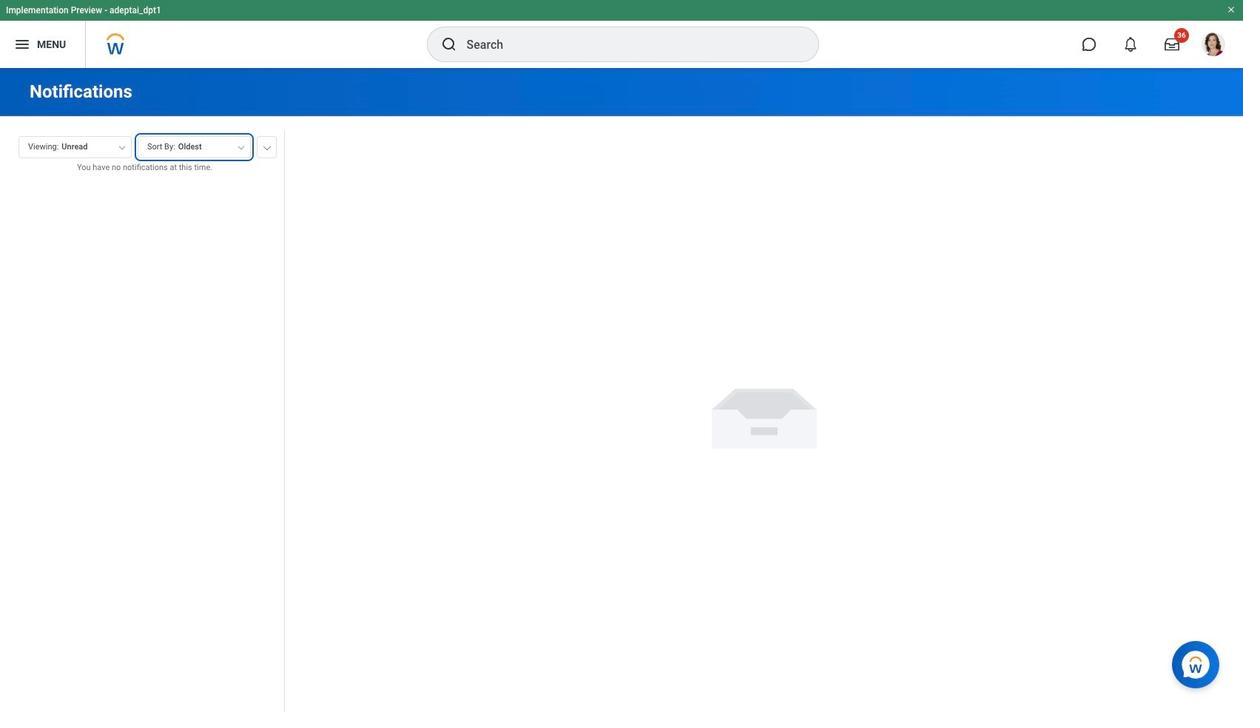 Task type: describe. For each thing, give the bounding box(es) containing it.
inbox items list box
[[0, 185, 284, 713]]

inbox large image
[[1165, 37, 1180, 52]]

more image
[[263, 143, 272, 150]]

search image
[[440, 36, 458, 53]]



Task type: vqa. For each thing, say whether or not it's contained in the screenshot.
Option Group
no



Task type: locate. For each thing, give the bounding box(es) containing it.
Search Workday  search field
[[467, 28, 788, 61]]

tab panel
[[0, 129, 284, 713]]

justify image
[[13, 36, 31, 53]]

notifications large image
[[1123, 37, 1138, 52]]

close environment banner image
[[1227, 5, 1236, 14]]

main content
[[0, 68, 1243, 713]]

banner
[[0, 0, 1243, 68]]

profile logan mcneil image
[[1202, 33, 1225, 59]]

reading pane region
[[285, 117, 1243, 713]]



